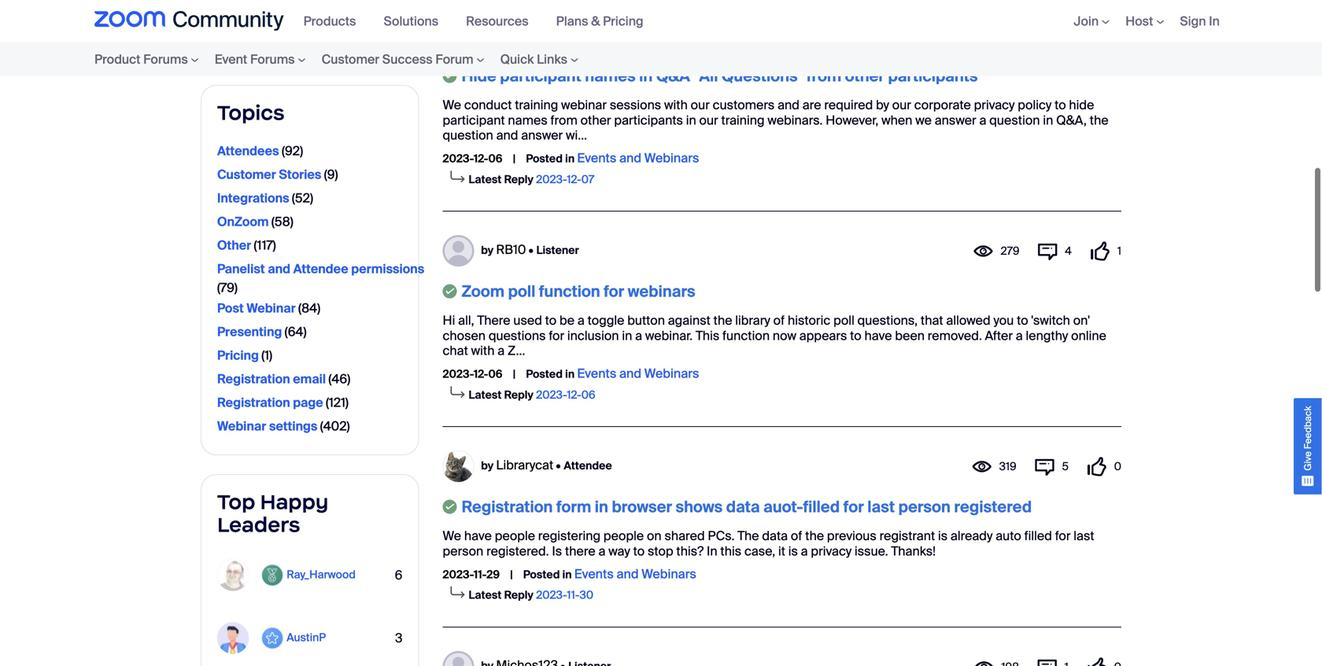 Task type: locate. For each thing, give the bounding box(es) containing it.
by librarycat • attendee
[[481, 457, 612, 474]]

join
[[1074, 13, 1099, 29]]

92
[[285, 143, 300, 159]]

people up 29
[[495, 528, 535, 545]]

06 down conduct
[[489, 152, 503, 166]]

06
[[489, 152, 503, 166], [489, 367, 503, 382], [582, 388, 596, 403]]

webinars inside 2023-12-06 | posted in events and webinars latest reply 2023-12-07
[[645, 150, 699, 167]]

solutions link
[[384, 13, 450, 29]]

is
[[938, 528, 948, 545], [789, 543, 798, 560]]

for right the auto
[[1055, 528, 1071, 545]]

webinar up presenting link
[[247, 300, 296, 317]]

our
[[691, 97, 710, 113], [893, 97, 912, 113], [699, 112, 719, 129]]

privacy left policy
[[974, 97, 1015, 113]]

zoom poll function for webinars
[[462, 282, 696, 302]]

and down way at the bottom left
[[617, 566, 639, 583]]

0 horizontal spatial person
[[443, 543, 484, 560]]

in inside 2023-12-06 | posted in events and webinars latest reply 2023-12-07
[[565, 152, 575, 166]]

guidelines
[[238, 24, 300, 41]]

have
[[865, 328, 892, 344], [464, 528, 492, 545]]

1 vertical spatial filled
[[1025, 528, 1052, 545]]

30
[[580, 589, 594, 603]]

a inside we conduct training webinar sessions with our customers and are required by our corporate privacy policy to hide participant names from other participants in our training webinars. however, when we answer a question in q&a, the question and answer wi...
[[980, 112, 987, 129]]

events for function
[[577, 366, 617, 382]]

to right way at the bottom left
[[633, 543, 645, 560]]

filled inside we have people registering people on shared pcs. the data of the previous registrant is already auto filled for last person registered. is there a way to stop this? in this case, it is a privacy issue. thanks!
[[1025, 528, 1052, 545]]

1 horizontal spatial 11-
[[567, 589, 580, 603]]

1 vertical spatial of
[[791, 528, 803, 545]]

webinar
[[247, 300, 296, 317], [217, 418, 266, 435]]

1 horizontal spatial with
[[664, 97, 688, 113]]

webinars down 'stop' at bottom
[[642, 566, 697, 583]]

in left q&a
[[639, 66, 653, 86]]

0 horizontal spatial •
[[529, 243, 534, 258]]

rb10
[[496, 242, 526, 258]]

poll right "historic"
[[834, 313, 855, 329]]

attendee inside by librarycat • attendee
[[564, 459, 612, 473]]

1 horizontal spatial of
[[791, 528, 803, 545]]

3 latest from the top
[[469, 589, 502, 603]]

auto
[[996, 528, 1022, 545]]

events and webinars link down way at the bottom left
[[575, 566, 697, 583]]

participants inside we conduct training webinar sessions with our customers and are required by our corporate privacy policy to hide participant names from other participants in our training webinars. however, when we answer a question in q&a, the question and answer wi...
[[614, 112, 683, 129]]

0 vertical spatial posted
[[526, 152, 563, 166]]

1 horizontal spatial last
[[1074, 528, 1095, 545]]

1 horizontal spatial answer
[[935, 112, 977, 129]]

question left the q&a,
[[990, 112, 1040, 129]]

events inside 2023-11-29 | posted in events and webinars latest reply 2023-11-30
[[575, 566, 614, 583]]

pricing down presenting
[[217, 348, 259, 364]]

participants down q&a
[[614, 112, 683, 129]]

1 vertical spatial with
[[471, 343, 495, 359]]

2023-11-29 | posted in events and webinars latest reply 2023-11-30
[[443, 566, 697, 603]]

06 down questions
[[489, 367, 503, 382]]

0 vertical spatial participants
[[888, 66, 978, 86]]

1 vertical spatial the
[[714, 313, 733, 329]]

webinars inside 2023-12-06 | posted in events and webinars latest reply 2023-12-06
[[645, 366, 699, 382]]

0 vertical spatial 0
[[1115, 28, 1122, 43]]

for right used
[[549, 328, 565, 344]]

1 horizontal spatial function
[[723, 328, 770, 344]]

12-
[[474, 152, 489, 166], [567, 172, 582, 187], [474, 367, 489, 382], [567, 388, 582, 403]]

participant
[[500, 66, 582, 86], [443, 112, 505, 129]]

forums
[[143, 51, 188, 68], [250, 51, 295, 68]]

29
[[487, 568, 500, 583]]

forums down community.title image
[[143, 51, 188, 68]]

q&a
[[656, 66, 690, 86]]

quick
[[500, 51, 534, 68]]

historic
[[788, 313, 831, 329]]

1 vertical spatial pricing
[[217, 348, 259, 364]]

2 vertical spatial attendee
[[564, 459, 612, 473]]

answer
[[935, 112, 977, 129], [521, 127, 563, 144]]

registration up webinar settings link
[[217, 395, 290, 411]]

registration
[[217, 371, 290, 388], [217, 395, 290, 411], [462, 498, 553, 518]]

events inside 2023-12-06 | posted in events and webinars latest reply 2023-12-06
[[577, 366, 617, 382]]

of inside hi all, there used to be a toggle button against the library of historic poll questions, that allowed you to 'switch on' chosen questions for inclusion in a webinar. this function now appears to have been removed. after a lengthy online chat with a z...
[[774, 313, 785, 329]]

the inside we conduct training webinar sessions with our customers and are required by our corporate privacy policy to hide participant names from other participants in our training webinars. however, when we answer a question in q&a, the question and answer wi...
[[1090, 112, 1109, 129]]

1 horizontal spatial from
[[807, 66, 842, 86]]

library
[[735, 313, 771, 329]]

0 vertical spatial |
[[513, 152, 516, 166]]

0 horizontal spatial customer
[[217, 166, 276, 183]]

person left registered.
[[443, 543, 484, 560]]

we left conduct
[[443, 97, 461, 113]]

0 horizontal spatial the
[[714, 313, 733, 329]]

0 vertical spatial webinars
[[645, 150, 699, 167]]

we inside we conduct training webinar sessions with our customers and are required by our corporate privacy policy to hide participant names from other participants in our training webinars. however, when we answer a question in q&a, the question and answer wi...
[[443, 97, 461, 113]]

| inside 2023-12-06 | posted in events and webinars latest reply 2023-12-07
[[513, 152, 516, 166]]

online
[[1072, 328, 1107, 344]]

0 horizontal spatial of
[[774, 313, 785, 329]]

reply inside 2023-12-06 | posted in events and webinars latest reply 2023-12-06
[[504, 388, 534, 403]]

2 vertical spatial •
[[556, 459, 561, 473]]

• for form
[[556, 459, 561, 473]]

52
[[295, 190, 310, 207]]

menu bar containing join
[[1051, 0, 1228, 43]]

participant down by lisasp • attendee
[[500, 66, 582, 86]]

in inside menu bar
[[1209, 13, 1220, 29]]

attendee up links
[[546, 27, 594, 42]]

list
[[217, 140, 424, 439]]

webinars down sessions
[[645, 150, 699, 167]]

posted inside 2023-11-29 | posted in events and webinars latest reply 2023-11-30
[[523, 568, 560, 583]]

2 reply from the top
[[504, 388, 534, 403]]

zoom
[[462, 282, 505, 302]]

have inside hi all, there used to be a toggle button against the library of historic poll questions, that allowed you to 'switch on' chosen questions for inclusion in a webinar. this function now appears to have been removed. after a lengthy online chat with a z...
[[865, 328, 892, 344]]

2023- down questions
[[536, 388, 567, 403]]

ray_harwood
[[287, 568, 356, 583]]

person inside we have people registering people on shared pcs. the data of the previous registrant is already auto filled for last person registered. is there a way to stop this? in this case, it is a privacy issue. thanks!
[[443, 543, 484, 560]]

reply inside 2023-11-29 | posted in events and webinars latest reply 2023-11-30
[[504, 589, 534, 603]]

0 vertical spatial customer
[[322, 51, 379, 68]]

0 horizontal spatial pricing
[[217, 348, 259, 364]]

64
[[288, 324, 303, 341]]

2 vertical spatial latest
[[469, 589, 502, 603]]

are
[[803, 97, 822, 113]]

2 we from the top
[[443, 528, 461, 545]]

menu bar containing products
[[296, 0, 663, 43]]

1 vertical spatial |
[[513, 367, 516, 382]]

and right terms
[[346, 9, 368, 26]]

latest inside 2023-12-06 | posted in events and webinars latest reply 2023-12-06
[[469, 388, 502, 403]]

in up 2023-12-07 link
[[565, 152, 575, 166]]

hide
[[462, 66, 497, 86]]

events for in
[[575, 566, 614, 583]]

1 horizontal spatial •
[[538, 27, 543, 42]]

2 horizontal spatial •
[[556, 459, 561, 473]]

auot-
[[764, 498, 803, 518]]

2 vertical spatial events
[[575, 566, 614, 583]]

data right the
[[762, 528, 788, 545]]

reply inside 2023-12-06 | posted in events and webinars latest reply 2023-12-07
[[504, 172, 534, 187]]

• up quick links link
[[538, 27, 543, 42]]

from up 2023-12-06 | posted in events and webinars latest reply 2023-12-07
[[551, 112, 578, 129]]

0 vertical spatial from
[[807, 66, 842, 86]]

to inside we have people registering people on shared pcs. the data of the previous registrant is already auto filled for last person registered. is there a way to stop this? in this case, it is a privacy issue. thanks!
[[633, 543, 645, 560]]

topics
[[217, 100, 285, 126]]

against
[[668, 313, 711, 329]]

2 vertical spatial the
[[806, 528, 824, 545]]

0 horizontal spatial participants
[[614, 112, 683, 129]]

by right librarycat image
[[481, 459, 494, 473]]

0 vertical spatial reply
[[504, 172, 534, 187]]

leaders
[[217, 512, 300, 538]]

with inside we conduct training webinar sessions with our customers and are required by our corporate privacy policy to hide participant names from other participants in our training webinars. however, when we answer a question in q&a, the question and answer wi...
[[664, 97, 688, 113]]

posted for form
[[523, 568, 560, 583]]

1 vertical spatial in
[[707, 543, 718, 560]]

by right required
[[876, 97, 890, 113]]

person
[[899, 498, 951, 518], [443, 543, 484, 560]]

number of accepted solutions: 3 image
[[395, 615, 403, 663]]

1 forums from the left
[[143, 51, 188, 68]]

2 latest from the top
[[469, 388, 502, 403]]

and inside 2023-12-06 | posted in events and webinars latest reply 2023-12-07
[[620, 150, 642, 167]]

answer right we
[[935, 112, 977, 129]]

names up sessions
[[585, 66, 636, 86]]

sign in
[[1180, 13, 1220, 29]]

1 horizontal spatial pricing
[[603, 13, 644, 29]]

1 horizontal spatial people
[[604, 528, 644, 545]]

0 vertical spatial 1
[[1118, 244, 1122, 259]]

pricing right &
[[603, 13, 644, 29]]

and down sessions
[[620, 150, 642, 167]]

0 vertical spatial the
[[1090, 112, 1109, 129]]

by inside by librarycat • attendee
[[481, 459, 494, 473]]

events and webinars link for for
[[577, 366, 699, 382]]

latest down 29
[[469, 589, 502, 603]]

0 vertical spatial we
[[443, 97, 461, 113]]

filled right the auto
[[1025, 528, 1052, 545]]

0 horizontal spatial with
[[471, 343, 495, 359]]

1 vertical spatial attendee
[[293, 261, 348, 277]]

this?
[[677, 543, 704, 560]]

0 horizontal spatial 1
[[265, 348, 269, 364]]

participants
[[888, 66, 978, 86], [614, 112, 683, 129]]

attendee up form
[[564, 459, 612, 473]]

with inside hi all, there used to be a toggle button against the library of historic poll questions, that allowed you to 'switch on' chosen questions for inclusion in a webinar. this function now appears to have been removed. after a lengthy online chat with a z...
[[471, 343, 495, 359]]

chat
[[443, 343, 468, 359]]

1 horizontal spatial the
[[806, 528, 824, 545]]

person up registrant
[[899, 498, 951, 518]]

• right librarycat link
[[556, 459, 561, 473]]

1 vertical spatial events
[[577, 366, 617, 382]]

0
[[1115, 28, 1122, 43], [1115, 460, 1122, 474]]

| inside 2023-11-29 | posted in events and webinars latest reply 2023-11-30
[[510, 568, 513, 583]]

0 horizontal spatial 11-
[[474, 568, 487, 583]]

0 horizontal spatial in
[[707, 543, 718, 560]]

2 vertical spatial events and webinars link
[[575, 566, 697, 583]]

customer inside "attendees 92 customer stories 9 integrations 52 onzoom 58 other 117 panelist and attendee permissions 79 post webinar 84 presenting 64 pricing 1 registration email 46 registration page 121 webinar settings 402"
[[217, 166, 276, 183]]

4 for zoom poll function for webinars
[[1065, 244, 1072, 259]]

for up "previous"
[[844, 498, 864, 518]]

number of accepted solutions: 6 image
[[395, 552, 403, 600]]

and inside 2023-12-06 | posted in events and webinars latest reply 2023-12-06
[[620, 366, 642, 382]]

&
[[591, 13, 600, 29]]

event forums link
[[207, 43, 314, 76]]

other link
[[217, 234, 251, 257]]

58
[[275, 214, 290, 230]]

6
[[395, 568, 403, 584]]

9
[[327, 166, 335, 183]]

by left lisasp
[[481, 27, 494, 42]]

0 vertical spatial pricing
[[603, 13, 644, 29]]

0 vertical spatial registration
[[217, 371, 290, 388]]

0 horizontal spatial is
[[789, 543, 798, 560]]

menu bar
[[296, 0, 663, 43], [1051, 0, 1228, 43], [63, 43, 618, 76]]

• inside by rb10 • listener
[[529, 243, 534, 258]]

2 vertical spatial reply
[[504, 589, 534, 603]]

• inside by librarycat • attendee
[[556, 459, 561, 473]]

hide
[[1069, 97, 1095, 113]]

2 vertical spatial webinars
[[642, 566, 697, 583]]

4 left join
[[1062, 28, 1069, 43]]

attendee
[[546, 27, 594, 42], [293, 261, 348, 277], [564, 459, 612, 473]]

2 0 from the top
[[1115, 460, 1122, 474]]

| inside 2023-12-06 | posted in events and webinars latest reply 2023-12-06
[[513, 367, 516, 382]]

0 vertical spatial poll
[[508, 282, 536, 302]]

participant inside we conduct training webinar sessions with our customers and are required by our corporate privacy policy to hide participant names from other participants in our training webinars. however, when we answer a question in q&a, the question and answer wi...
[[443, 112, 505, 129]]

0 vertical spatial have
[[865, 328, 892, 344]]

community.title image
[[94, 11, 284, 31]]

presenting link
[[217, 321, 282, 343]]

0 vertical spatial data
[[726, 498, 760, 518]]

rb10 image
[[443, 235, 474, 267]]

0 horizontal spatial forums
[[143, 51, 188, 68]]

latest inside 2023-11-29 | posted in events and webinars latest reply 2023-11-30
[[469, 589, 502, 603]]

12- down inclusion
[[567, 388, 582, 403]]

from up are
[[807, 66, 842, 86]]

events inside 2023-12-06 | posted in events and webinars latest reply 2023-12-07
[[577, 150, 617, 167]]

06 inside 2023-12-06 | posted in events and webinars latest reply 2023-12-07
[[489, 152, 503, 166]]

customer success forum link
[[314, 43, 493, 76]]

2023-12-06 link
[[536, 388, 596, 403]]

of inside we have people registering people on shared pcs. the data of the previous registrant is already auto filled for last person registered. is there a way to stop this? in this case, it is a privacy issue. thanks!
[[791, 528, 803, 545]]

in right sign
[[1209, 13, 1220, 29]]

webinars
[[628, 282, 696, 302]]

0 for hide participant names in q&a "all questions" from other participants
[[1115, 28, 1122, 43]]

1 horizontal spatial person
[[899, 498, 951, 518]]

required
[[824, 97, 873, 113]]

other up 2023-12-06 | posted in events and webinars latest reply 2023-12-07
[[581, 112, 611, 129]]

we inside we have people registering people on shared pcs. the data of the previous registrant is already auto filled for last person registered. is there a way to stop this? in this case, it is a privacy issue. thanks!
[[443, 528, 461, 545]]

1 vertical spatial person
[[443, 543, 484, 560]]

when
[[882, 112, 913, 129]]

the left the library
[[714, 313, 733, 329]]

customer
[[322, 51, 379, 68], [217, 166, 276, 183]]

0 vertical spatial •
[[538, 27, 543, 42]]

1 horizontal spatial filled
[[1025, 528, 1052, 545]]

is right "it"
[[789, 543, 798, 560]]

0 vertical spatial participant
[[500, 66, 582, 86]]

0 horizontal spatial from
[[551, 112, 578, 129]]

participant down hide
[[443, 112, 505, 129]]

registration up registered.
[[462, 498, 553, 518]]

conduct
[[464, 97, 512, 113]]

2 vertical spatial posted
[[523, 568, 560, 583]]

events up 2023-12-06 link on the left of the page
[[577, 366, 617, 382]]

events and webinars link down webinar.
[[577, 366, 699, 382]]

1 reply from the top
[[504, 172, 534, 187]]

and down conduct
[[496, 127, 518, 144]]

1 vertical spatial webinars
[[645, 366, 699, 382]]

by inside by lisasp • attendee
[[481, 27, 494, 42]]

1 horizontal spatial forums
[[250, 51, 295, 68]]

people
[[495, 528, 535, 545], [604, 528, 644, 545]]

• inside by lisasp • attendee
[[538, 27, 543, 42]]

1 horizontal spatial in
[[1209, 13, 1220, 29]]

0 vertical spatial privacy
[[974, 97, 1015, 113]]

attendee inside by lisasp • attendee
[[546, 27, 594, 42]]

0 horizontal spatial people
[[495, 528, 535, 545]]

1 horizontal spatial privacy
[[974, 97, 1015, 113]]

question down conduct
[[443, 127, 493, 144]]

0 right '5'
[[1115, 460, 1122, 474]]

poll inside hi all, there used to be a toggle button against the library of historic poll questions, that allowed you to 'switch on' chosen questions for inclusion in a webinar. this function now appears to have been removed. after a lengthy online chat with a z...
[[834, 313, 855, 329]]

privacy left the issue.
[[811, 543, 852, 560]]

posted down is
[[523, 568, 560, 583]]

0 vertical spatial names
[[585, 66, 636, 86]]

top happy leaders
[[217, 490, 329, 538]]

have left been
[[865, 328, 892, 344]]

community champion | customer image
[[261, 564, 284, 588]]

to inside we conduct training webinar sessions with our customers and are required by our corporate privacy policy to hide participant names from other participants in our training webinars. however, when we answer a question in q&a, the question and answer wi...
[[1055, 97, 1066, 113]]

1 vertical spatial privacy
[[811, 543, 852, 560]]

0 vertical spatial of
[[774, 313, 785, 329]]

11-
[[474, 568, 487, 583], [567, 589, 580, 603]]

customer down 'attendees' link
[[217, 166, 276, 183]]

latest for hide
[[469, 172, 502, 187]]

attendee for registration
[[564, 459, 612, 473]]

last right the auto
[[1074, 528, 1095, 545]]

posted for poll
[[526, 367, 563, 382]]

2 forums from the left
[[250, 51, 295, 68]]

1 vertical spatial have
[[464, 528, 492, 545]]

filled up "previous"
[[803, 498, 840, 518]]

1 latest from the top
[[469, 172, 502, 187]]

is
[[552, 543, 562, 560]]

menu bar containing product forums
[[63, 43, 618, 76]]

reply down z...
[[504, 388, 534, 403]]

0 vertical spatial in
[[1209, 13, 1220, 29]]

of right "it"
[[791, 528, 803, 545]]

latest inside 2023-12-06 | posted in events and webinars latest reply 2023-12-07
[[469, 172, 502, 187]]

1 vertical spatial participants
[[614, 112, 683, 129]]

the right the q&a,
[[1090, 112, 1109, 129]]

0 horizontal spatial other
[[581, 112, 611, 129]]

by inside by rb10 • listener
[[481, 243, 494, 258]]

in left the q&a,
[[1043, 112, 1054, 129]]

hide participant names in q&a "all questions" from other participants
[[462, 66, 978, 86]]

we for hide participant names in q&a "all questions" from other participants
[[443, 97, 461, 113]]

ray_harwood image
[[217, 560, 249, 592]]

events up 07
[[577, 150, 617, 167]]

people left on
[[604, 528, 644, 545]]

reply
[[504, 172, 534, 187], [504, 388, 534, 403], [504, 589, 534, 603]]

customer stories link
[[217, 164, 321, 186]]

reply for hide
[[504, 172, 534, 187]]

questions"
[[722, 66, 803, 86]]

and down "button"
[[620, 366, 642, 382]]

we left registered.
[[443, 528, 461, 545]]

latest down conduct
[[469, 172, 502, 187]]

46
[[332, 371, 347, 388]]

0 horizontal spatial answer
[[521, 127, 563, 144]]

in inside we have people registering people on shared pcs. the data of the previous registrant is already auto filled for last person registered. is there a way to stop this? in this case, it is a privacy issue. thanks!
[[707, 543, 718, 560]]

0 horizontal spatial function
[[539, 282, 600, 302]]

of right the library
[[774, 313, 785, 329]]

shared
[[665, 528, 705, 545]]

1 inside "attendees 92 customer stories 9 integrations 52 onzoom 58 other 117 panelist and attendee permissions 79 post webinar 84 presenting 64 pricing 1 registration email 46 registration page 121 webinar settings 402"
[[265, 348, 269, 364]]

the inside hi all, there used to be a toggle button against the library of historic poll questions, that allowed you to 'switch on' chosen questions for inclusion in a webinar. this function now appears to have been removed. after a lengthy online chat with a z...
[[714, 313, 733, 329]]

names left wi...
[[508, 112, 548, 129]]

it
[[779, 543, 786, 560]]

0 vertical spatial other
[[845, 66, 885, 86]]

is left already
[[938, 528, 948, 545]]

in left this
[[707, 543, 718, 560]]

webinars down webinar.
[[645, 366, 699, 382]]

1 horizontal spatial 1
[[1118, 244, 1122, 259]]

registering
[[538, 528, 601, 545]]

3 reply from the top
[[504, 589, 534, 603]]

forums down 'guidelines'
[[250, 51, 295, 68]]

0 left host
[[1115, 28, 1122, 43]]

1 vertical spatial 4
[[1065, 244, 1072, 259]]

1 0 from the top
[[1115, 28, 1122, 43]]

1 vertical spatial last
[[1074, 528, 1095, 545]]

posted inside 2023-12-06 | posted in events and webinars latest reply 2023-12-07
[[526, 152, 563, 166]]

thanks!
[[891, 543, 936, 560]]

1 vertical spatial reply
[[504, 388, 534, 403]]

data up the
[[726, 498, 760, 518]]

the inside we have people registering people on shared pcs. the data of the previous registrant is already auto filled for last person registered. is there a way to stop this? in this case, it is a privacy issue. thanks!
[[806, 528, 824, 545]]

1 vertical spatial names
[[508, 112, 548, 129]]

training down questions" at the right
[[722, 112, 765, 129]]

plans
[[556, 13, 588, 29]]

1 we from the top
[[443, 97, 461, 113]]

for up toggle
[[604, 282, 624, 302]]

1 vertical spatial 1
[[265, 348, 269, 364]]

list containing attendees
[[217, 140, 424, 439]]

posted inside 2023-12-06 | posted in events and webinars latest reply 2023-12-06
[[526, 367, 563, 382]]

webinars inside 2023-11-29 | posted in events and webinars latest reply 2023-11-30
[[642, 566, 697, 583]]

2 vertical spatial |
[[510, 568, 513, 583]]

webinar down the registration page link
[[217, 418, 266, 435]]

by left rb10 link
[[481, 243, 494, 258]]

librarycat
[[496, 457, 554, 474]]

latest down chosen
[[469, 388, 502, 403]]

attendee inside "attendees 92 customer stories 9 integrations 52 onzoom 58 other 117 panelist and attendee permissions 79 post webinar 84 presenting 64 pricing 1 registration email 46 registration page 121 webinar settings 402"
[[293, 261, 348, 277]]

poll up used
[[508, 282, 536, 302]]

279
[[1001, 244, 1020, 259]]

have up 29
[[464, 528, 492, 545]]

webinar settings link
[[217, 416, 318, 438]]

1 vertical spatial •
[[529, 243, 534, 258]]

webinar.
[[645, 328, 693, 344]]

0 vertical spatial 06
[[489, 152, 503, 166]]

events up 30
[[575, 566, 614, 583]]

answer left wi...
[[521, 127, 563, 144]]

zoom poll function for webinars link
[[462, 282, 696, 302]]



Task type: describe. For each thing, give the bounding box(es) containing it.
2 people from the left
[[604, 528, 644, 545]]

we conduct training webinar sessions with our customers and are required by our corporate privacy policy to hide participant names from other participants in our training webinars. however, when we answer a question in q&a, the question and answer wi...
[[443, 97, 1109, 144]]

events and webinars link for browser
[[575, 566, 697, 583]]

in inside hi all, there used to be a toggle button against the library of historic poll questions, that allowed you to 'switch on' chosen questions for inclusion in a webinar. this function now appears to have been removed. after a lengthy online chat with a z...
[[622, 328, 632, 344]]

a left webinar.
[[635, 328, 642, 344]]

by inside we conduct training webinar sessions with our customers and are required by our corporate privacy policy to hide participant names from other participants in our training webinars. however, when we answer a question in q&a, the question and answer wi...
[[876, 97, 890, 113]]

librarycat image
[[443, 451, 474, 483]]

shows
[[676, 498, 723, 518]]

topics heading
[[217, 100, 403, 126]]

2023- left 30
[[536, 589, 567, 603]]

a right "it"
[[801, 543, 808, 560]]

inclusion
[[568, 328, 619, 344]]

plans & pricing
[[556, 13, 644, 29]]

events and webinars link for in
[[577, 150, 699, 167]]

reply for registration
[[504, 589, 534, 603]]

07
[[582, 172, 594, 187]]

quick links
[[500, 51, 568, 68]]

a left way at the bottom left
[[599, 543, 606, 560]]

event forums
[[215, 51, 295, 68]]

1 horizontal spatial is
[[938, 528, 948, 545]]

from inside we conduct training webinar sessions with our customers and are required by our corporate privacy policy to hide participant names from other participants in our training webinars. however, when we answer a question in q&a, the question and answer wi...
[[551, 112, 578, 129]]

0 vertical spatial filled
[[803, 498, 840, 518]]

registration email link
[[217, 369, 326, 391]]

on
[[647, 528, 662, 545]]

top
[[217, 490, 255, 515]]

hi
[[443, 313, 455, 329]]

to right appears
[[850, 328, 862, 344]]

2023-12-07 link
[[536, 172, 594, 187]]

been
[[895, 328, 925, 344]]

1 vertical spatial webinar
[[217, 418, 266, 435]]

0 vertical spatial 11-
[[474, 568, 487, 583]]

forums for event forums
[[250, 51, 295, 68]]

| for registration
[[510, 568, 513, 583]]

in down "all
[[686, 112, 697, 129]]

by rb10 • listener
[[481, 242, 579, 258]]

2 vertical spatial 06
[[582, 388, 596, 403]]

policy
[[1018, 97, 1052, 113]]

community
[[238, 9, 304, 26]]

permissions
[[351, 261, 424, 277]]

latest for zoom
[[469, 388, 502, 403]]

librarycat link
[[496, 457, 554, 474]]

| for zoom
[[513, 367, 516, 382]]

registered
[[954, 498, 1032, 518]]

form
[[557, 498, 591, 518]]

2 vertical spatial registration
[[462, 498, 553, 518]]

1 horizontal spatial training
[[722, 112, 765, 129]]

117
[[257, 237, 273, 254]]

top happy leaders heading
[[217, 490, 403, 538]]

success
[[382, 51, 433, 68]]

that
[[921, 313, 944, 329]]

button
[[628, 313, 665, 329]]

and inside community terms and guidelines
[[346, 9, 368, 26]]

customer success forum
[[322, 51, 474, 68]]

resources
[[466, 13, 529, 29]]

data inside we have people registering people on shared pcs. the data of the previous registrant is already auto filled for last person registered. is there a way to stop this? in this case, it is a privacy issue. thanks!
[[762, 528, 788, 545]]

onzoom link
[[217, 211, 269, 233]]

other inside we conduct training webinar sessions with our customers and are required by our corporate privacy policy to hide participant names from other participants in our training webinars. however, when we answer a question in q&a, the question and answer wi...
[[581, 112, 611, 129]]

0 horizontal spatial question
[[443, 127, 493, 144]]

austinp image
[[217, 623, 249, 655]]

event
[[215, 51, 247, 68]]

1 horizontal spatial participants
[[888, 66, 978, 86]]

• for poll
[[529, 243, 534, 258]]

in inside 2023-11-29 | posted in events and webinars latest reply 2023-11-30
[[563, 568, 572, 583]]

privacy inside we have people registering people on shared pcs. the data of the previous registrant is already auto filled for last person registered. is there a way to stop this? in this case, it is a privacy issue. thanks!
[[811, 543, 852, 560]]

have inside we have people registering people on shared pcs. the data of the previous registrant is already auto filled for last person registered. is there a way to stop this? in this case, it is a privacy issue. thanks!
[[464, 528, 492, 545]]

product forums link
[[94, 43, 207, 76]]

z...
[[508, 343, 525, 359]]

0 horizontal spatial training
[[515, 97, 558, 113]]

webinars.
[[768, 112, 823, 129]]

removed.
[[928, 328, 982, 344]]

product forums
[[94, 51, 188, 68]]

questions
[[489, 328, 546, 344]]

austinp link
[[217, 623, 338, 655]]

the
[[738, 528, 759, 545]]

integrations
[[217, 190, 289, 207]]

4 for hide participant names in q&a "all questions" from other participants
[[1062, 28, 1069, 43]]

by for hide participant names in q&a "all questions" from other participants
[[481, 27, 494, 42]]

other
[[217, 237, 251, 254]]

quick links link
[[493, 43, 587, 76]]

0 horizontal spatial data
[[726, 498, 760, 518]]

121
[[329, 395, 346, 411]]

1 horizontal spatial other
[[845, 66, 885, 86]]

there
[[477, 313, 511, 329]]

06 for zoom
[[489, 367, 503, 382]]

sign
[[1180, 13, 1206, 29]]

2023- left 29
[[443, 568, 474, 583]]

12- down wi...
[[567, 172, 582, 187]]

0 for registration form in browser shows data auot-filled for last person registered
[[1115, 460, 1122, 474]]

registrant
[[880, 528, 935, 545]]

listener
[[537, 243, 579, 258]]

events for names
[[577, 150, 617, 167]]

webinars for q&a
[[645, 150, 699, 167]]

panelist and attendee permissions link
[[217, 258, 424, 280]]

latest for registration
[[469, 589, 502, 603]]

questions,
[[858, 313, 918, 329]]

posted for participant
[[526, 152, 563, 166]]

286
[[996, 28, 1017, 43]]

a right be
[[578, 313, 585, 329]]

however,
[[826, 112, 879, 129]]

sign in link
[[1180, 13, 1220, 29]]

stories
[[279, 166, 321, 183]]

06 for hide
[[489, 152, 503, 166]]

all,
[[458, 313, 474, 329]]

used
[[514, 313, 542, 329]]

to right you
[[1017, 313, 1029, 329]]

12- down chosen
[[474, 367, 489, 382]]

pricing inside "attendees 92 customer stories 9 integrations 52 onzoom 58 other 117 panelist and attendee permissions 79 post webinar 84 presenting 64 pricing 1 registration email 46 registration page 121 webinar settings 402"
[[217, 348, 259, 364]]

integrations link
[[217, 187, 289, 209]]

0 vertical spatial webinar
[[247, 300, 296, 317]]

pcs.
[[708, 528, 735, 545]]

forums for product forums
[[143, 51, 188, 68]]

on'
[[1074, 313, 1090, 329]]

2023- left 07
[[536, 172, 567, 187]]

links
[[537, 51, 568, 68]]

registration form in browser shows data auot-filled for last person registered link
[[462, 498, 1032, 518]]

lisasp image
[[443, 20, 474, 51]]

webinars for webinars
[[645, 366, 699, 382]]

case,
[[745, 543, 776, 560]]

q&a,
[[1057, 112, 1087, 129]]

by for registration form in browser shows data auot-filled for last person registered
[[481, 459, 494, 473]]

lisasp link
[[496, 26, 536, 42]]

lengthy
[[1026, 328, 1069, 344]]

now
[[773, 328, 797, 344]]

happy
[[260, 490, 329, 515]]

registered.
[[487, 543, 549, 560]]

products link
[[304, 13, 368, 29]]

1 horizontal spatial names
[[585, 66, 636, 86]]

solutions
[[384, 13, 439, 29]]

reply for zoom
[[504, 388, 534, 403]]

1 horizontal spatial question
[[990, 112, 1040, 129]]

a left z...
[[498, 343, 505, 359]]

participant | zoom employee image
[[261, 627, 284, 651]]

rb10 link
[[496, 242, 526, 258]]

2023- down conduct
[[443, 152, 474, 166]]

for inside hi all, there used to be a toggle button against the library of historic poll questions, that allowed you to 'switch on' chosen questions for inclusion in a webinar. this function now appears to have been removed. after a lengthy online chat with a z...
[[549, 328, 565, 344]]

after
[[985, 328, 1013, 344]]

for inside we have people registering people on shared pcs. the data of the previous registrant is already auto filled for last person registered. is there a way to stop this? in this case, it is a privacy issue. thanks!
[[1055, 528, 1071, 545]]

"all
[[694, 66, 718, 86]]

product
[[94, 51, 140, 68]]

0 horizontal spatial poll
[[508, 282, 536, 302]]

and left are
[[778, 97, 800, 113]]

attendee for hide
[[546, 27, 594, 42]]

chosen
[[443, 328, 486, 344]]

we
[[916, 112, 932, 129]]

a right after
[[1016, 328, 1023, 344]]

12- down conduct
[[474, 152, 489, 166]]

last inside we have people registering people on shared pcs. the data of the previous registrant is already auto filled for last person registered. is there a way to stop this? in this case, it is a privacy issue. thanks!
[[1074, 528, 1095, 545]]

function inside hi all, there used to be a toggle button against the library of historic poll questions, that allowed you to 'switch on' chosen questions for inclusion in a webinar. this function now appears to have been removed. after a lengthy online chat with a z...
[[723, 328, 770, 344]]

customer inside menu bar
[[322, 51, 379, 68]]

names inside we conduct training webinar sessions with our customers and are required by our corporate privacy policy to hide participant names from other participants in our training webinars. however, when we answer a question in q&a, the question and answer wi...
[[508, 112, 548, 129]]

1 vertical spatial registration
[[217, 395, 290, 411]]

and inside "attendees 92 customer stories 9 integrations 52 onzoom 58 other 117 panelist and attendee permissions 79 post webinar 84 presenting 64 pricing 1 registration email 46 registration page 121 webinar settings 402"
[[268, 261, 290, 277]]

| for hide
[[513, 152, 516, 166]]

• for participant
[[538, 27, 543, 42]]

0 vertical spatial last
[[868, 498, 895, 518]]

webinars for shows
[[642, 566, 697, 583]]

privacy inside we conduct training webinar sessions with our customers and are required by our corporate privacy policy to hide participant names from other participants in our training webinars. however, when we answer a question in q&a, the question and answer wi...
[[974, 97, 1015, 113]]

2023- down chat
[[443, 367, 474, 382]]

1 people from the left
[[495, 528, 535, 545]]

and inside 2023-11-29 | posted in events and webinars latest reply 2023-11-30
[[617, 566, 639, 583]]

we for registration form in browser shows data auot-filled for last person registered
[[443, 528, 461, 545]]

allowed
[[947, 313, 991, 329]]

panelist
[[217, 261, 265, 277]]

79
[[220, 280, 235, 296]]

products
[[304, 13, 356, 29]]

registration page link
[[217, 392, 323, 414]]

0 vertical spatial person
[[899, 498, 951, 518]]

by for zoom poll function for webinars
[[481, 243, 494, 258]]

in inside 2023-12-06 | posted in events and webinars latest reply 2023-12-06
[[565, 367, 575, 382]]

to left be
[[545, 313, 557, 329]]

webinar
[[561, 97, 607, 113]]

community terms and guidelines link
[[238, 9, 403, 41]]

in right form
[[595, 498, 609, 518]]

'switch
[[1032, 313, 1071, 329]]



Task type: vqa. For each thing, say whether or not it's contained in the screenshot.


